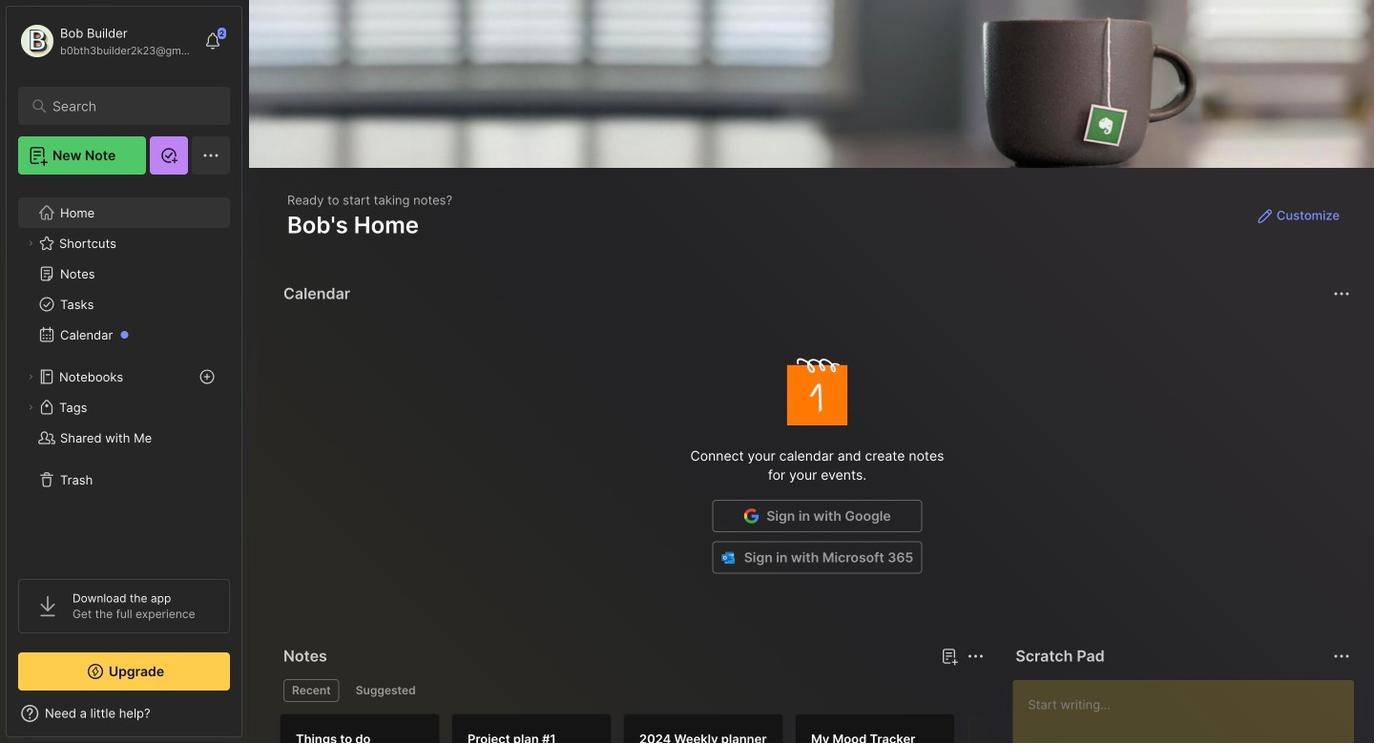 Task type: describe. For each thing, give the bounding box(es) containing it.
expand tags image
[[25, 402, 36, 413]]

tree inside main element
[[7, 186, 242, 562]]

2 tab from the left
[[347, 680, 425, 703]]

Search text field
[[53, 97, 205, 116]]

WHAT'S NEW field
[[7, 699, 242, 729]]

click to collapse image
[[241, 708, 255, 731]]

1 tab from the left
[[284, 680, 340, 703]]

none search field inside main element
[[53, 95, 205, 117]]



Task type: locate. For each thing, give the bounding box(es) containing it.
row group
[[280, 714, 1139, 744]]

main element
[[0, 0, 248, 744]]

1 horizontal spatial tab
[[347, 680, 425, 703]]

tree
[[7, 186, 242, 562]]

Account field
[[18, 22, 195, 60]]

None search field
[[53, 95, 205, 117]]

more actions image
[[1331, 283, 1354, 305]]

tab
[[284, 680, 340, 703], [347, 680, 425, 703]]

expand notebooks image
[[25, 371, 36, 383]]

tab list
[[284, 680, 982, 703]]

Start writing… text field
[[1028, 681, 1354, 744]]

More actions field
[[1329, 281, 1356, 307]]

0 horizontal spatial tab
[[284, 680, 340, 703]]



Task type: vqa. For each thing, say whether or not it's contained in the screenshot.
Expand Tags icon
yes



